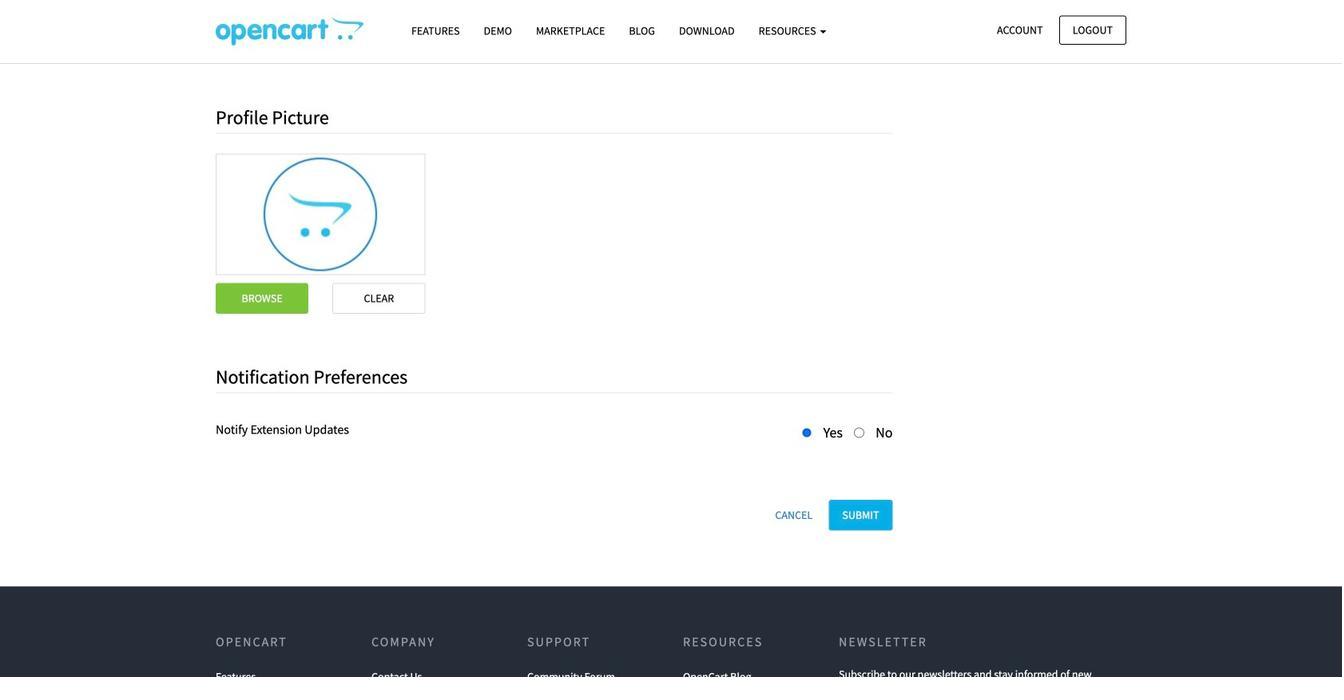 Task type: locate. For each thing, give the bounding box(es) containing it.
None radio
[[802, 428, 812, 438]]

None radio
[[854, 428, 865, 438]]



Task type: vqa. For each thing, say whether or not it's contained in the screenshot.
NODA image
no



Task type: describe. For each thing, give the bounding box(es) containing it.
account edit image
[[216, 17, 364, 46]]



